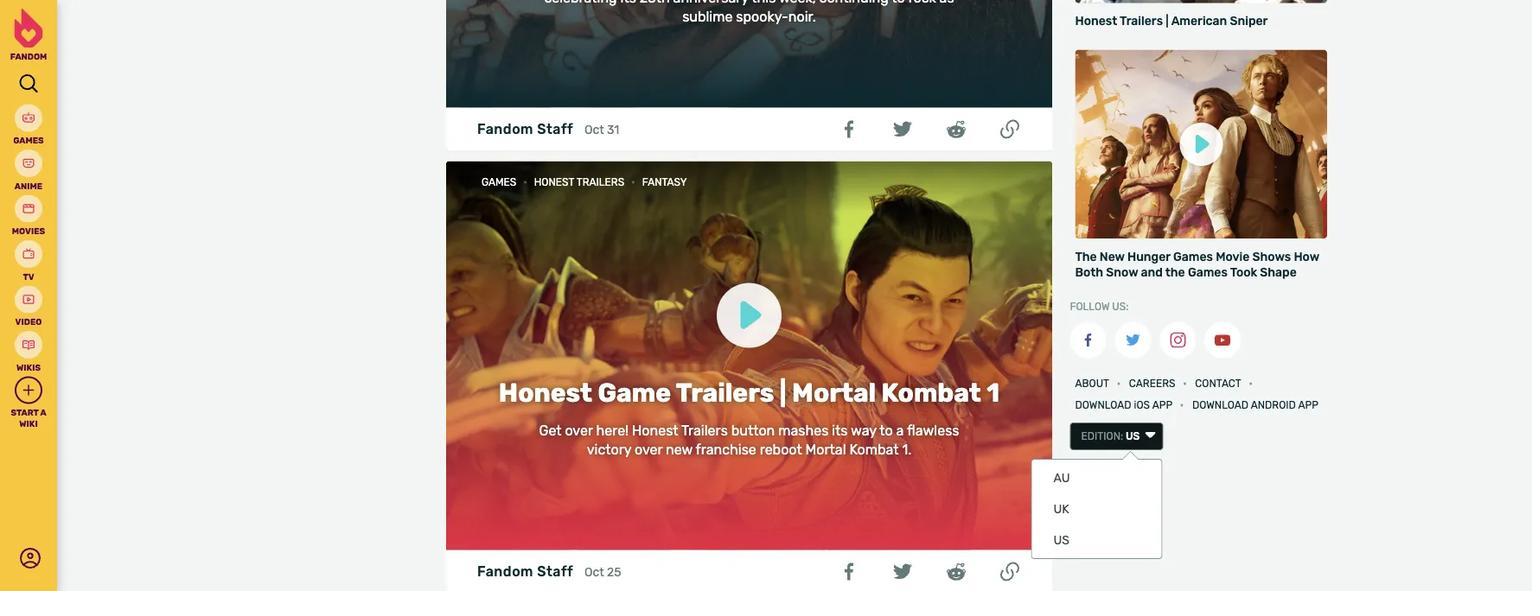 Task type: locate. For each thing, give the bounding box(es) containing it.
a inside get over here! honest trailers button mashes its way to a flawless victory over new franchise reboot mortal kombat 1.
[[897, 423, 904, 439]]

fandom staff left oct 25
[[477, 564, 573, 580]]

kombat inside get over here! honest trailers button mashes its way to a flawless victory over new franchise reboot mortal kombat 1.
[[850, 442, 899, 458]]

download
[[1076, 399, 1132, 411], [1193, 399, 1249, 411]]

0 horizontal spatial games link
[[0, 104, 57, 146]]

0 vertical spatial a
[[40, 408, 46, 418]]

honest game trailers | mortal kombat 1 link
[[477, 376, 1022, 411]]

1 download from the left
[[1076, 399, 1132, 411]]

| left american
[[1166, 14, 1169, 28]]

2 fandom from the top
[[477, 564, 534, 580]]

us down uk on the right bottom of page
[[1054, 533, 1070, 548]]

1 vertical spatial fandom staff link
[[477, 564, 577, 580]]

2 staff from the top
[[537, 564, 573, 580]]

victory
[[587, 442, 632, 458]]

anime
[[15, 181, 42, 191]]

a
[[40, 408, 46, 418], [897, 423, 904, 439]]

0 vertical spatial fandom
[[477, 121, 534, 138]]

game
[[598, 378, 671, 409]]

over
[[565, 423, 593, 439], [635, 442, 663, 458]]

1 vertical spatial games link
[[477, 176, 524, 188]]

| up mashes
[[780, 378, 787, 409]]

reboot
[[760, 442, 802, 458]]

1 horizontal spatial us
[[1126, 431, 1140, 443]]

2 fandom staff link from the top
[[477, 564, 577, 580]]

0 horizontal spatial |
[[780, 378, 787, 409]]

• left honest trailers link on the top of the page
[[524, 176, 527, 188]]

0 horizontal spatial •
[[524, 176, 527, 188]]

american
[[1172, 14, 1228, 28]]

start
[[11, 408, 39, 418]]

oct
[[585, 123, 604, 137], [585, 566, 604, 580]]

fandom staff link left oct 25
[[477, 564, 577, 580]]

careers link
[[1124, 378, 1181, 390]]

kombat up flawless
[[882, 378, 982, 409]]

kombat
[[882, 378, 982, 409], [850, 442, 899, 458]]

wikis
[[16, 362, 41, 373]]

us:
[[1113, 300, 1129, 312]]

over left new
[[635, 442, 663, 458]]

2 oct from the top
[[585, 566, 604, 580]]

wiki
[[19, 419, 38, 429]]

download down contact link
[[1193, 399, 1249, 411]]

here!
[[596, 423, 629, 439]]

us right edition:
[[1126, 431, 1140, 443]]

1 vertical spatial |
[[780, 378, 787, 409]]

1 vertical spatial mortal
[[806, 442, 846, 458]]

the new hunger games movie shows how both snow and the games took shape
[[1076, 250, 1320, 280]]

staff for oct 31
[[537, 121, 573, 138]]

0 vertical spatial games link
[[0, 104, 57, 146]]

1 vertical spatial oct
[[585, 566, 604, 580]]

0 horizontal spatial download
[[1076, 399, 1132, 411]]

honest trailers | american sniper
[[1076, 14, 1268, 28]]

trailers down oct 31
[[577, 176, 625, 188]]

app right the "android"
[[1299, 399, 1319, 411]]

1.
[[903, 442, 912, 458]]

1 vertical spatial a
[[897, 423, 904, 439]]

video link
[[0, 286, 57, 328]]

oct 31
[[585, 123, 620, 137]]

games link for movies link
[[0, 104, 57, 146]]

| inside honest trailers | american sniper link
[[1166, 14, 1169, 28]]

games link up anime link
[[0, 104, 57, 146]]

oct left 31
[[585, 123, 604, 137]]

1 vertical spatial us
[[1054, 533, 1070, 548]]

honest game trailers | mortal kombat 1
[[499, 378, 1000, 409]]

1 app from the left
[[1153, 399, 1173, 411]]

contact link
[[1191, 378, 1247, 390]]

mortal down the its
[[806, 442, 846, 458]]

1 vertical spatial kombat
[[850, 442, 899, 458]]

0 vertical spatial us
[[1126, 431, 1140, 443]]

games left honest trailers link on the top of the page
[[482, 176, 517, 188]]

games up anime link
[[13, 135, 44, 146]]

1 horizontal spatial download
[[1193, 399, 1249, 411]]

movies link
[[0, 195, 57, 237]]

2 app from the left
[[1299, 399, 1319, 411]]

staff left oct 25
[[537, 564, 573, 580]]

careers
[[1130, 378, 1176, 390]]

1 fandom staff from the top
[[477, 121, 573, 138]]

honest inside get over here! honest trailers button mashes its way to a flawless victory over new franchise reboot mortal kombat 1.
[[632, 423, 679, 439]]

0 horizontal spatial app
[[1153, 399, 1173, 411]]

0 horizontal spatial a
[[40, 408, 46, 418]]

snow
[[1107, 265, 1139, 280]]

•
[[524, 176, 527, 188], [632, 176, 635, 188]]

fandom staff link left oct 31
[[477, 121, 577, 138]]

1 oct from the top
[[585, 123, 604, 137]]

• left fantasy link
[[632, 176, 635, 188]]

button
[[732, 423, 775, 439]]

us
[[1126, 431, 1140, 443], [1054, 533, 1070, 548]]

to
[[880, 423, 893, 439]]

fandom
[[477, 121, 534, 138], [477, 564, 534, 580]]

oct left 25
[[585, 566, 604, 580]]

trailers up the franchise
[[682, 423, 728, 439]]

1 horizontal spatial a
[[897, 423, 904, 439]]

over right get
[[565, 423, 593, 439]]

app right ios at the bottom of the page
[[1153, 399, 1173, 411]]

about link
[[1070, 378, 1115, 390]]

app for download ios app
[[1153, 399, 1173, 411]]

download ios app link
[[1070, 399, 1178, 411]]

1 vertical spatial fandom
[[477, 564, 534, 580]]

oct for oct 25
[[585, 566, 604, 580]]

fantasy link
[[638, 176, 691, 188]]

movies
[[12, 226, 45, 237]]

1 vertical spatial staff
[[537, 564, 573, 580]]

games link left honest trailers link on the top of the page
[[477, 176, 524, 188]]

fandom staff link for oct 25
[[477, 564, 577, 580]]

fandom
[[10, 51, 47, 61]]

fandom for oct 31
[[477, 121, 534, 138]]

fandom staff link
[[477, 121, 577, 138], [477, 564, 577, 580]]

get over here! honest trailers button mashes its way to a flawless victory over new franchise reboot mortal kombat 1.
[[539, 423, 960, 458]]

1 fandom from the top
[[477, 121, 534, 138]]

2 download from the left
[[1193, 399, 1249, 411]]

mortal
[[792, 378, 876, 409], [806, 442, 846, 458]]

mortal up the its
[[792, 378, 876, 409]]

a right start
[[40, 408, 46, 418]]

0 vertical spatial fandom staff
[[477, 121, 573, 138]]

1 • from the left
[[524, 176, 527, 188]]

staff left oct 31
[[537, 121, 573, 138]]

kombat down way
[[850, 442, 899, 458]]

0 vertical spatial oct
[[585, 123, 604, 137]]

fandom staff link for oct 31
[[477, 121, 577, 138]]

app
[[1153, 399, 1173, 411], [1299, 399, 1319, 411]]

2 fandom staff from the top
[[477, 564, 573, 580]]

games
[[13, 135, 44, 146], [482, 176, 517, 188], [1174, 250, 1214, 264], [1188, 265, 1228, 280]]

games link
[[0, 104, 57, 146], [477, 176, 524, 188]]

0 horizontal spatial us
[[1054, 533, 1070, 548]]

0 vertical spatial staff
[[537, 121, 573, 138]]

1 horizontal spatial |
[[1166, 14, 1169, 28]]

0 vertical spatial over
[[565, 423, 593, 439]]

games link for honest trailers link on the top of the page
[[477, 176, 524, 188]]

staff
[[537, 121, 573, 138], [537, 564, 573, 580]]

honest trailers | american sniper link
[[1076, 0, 1328, 39]]

1 horizontal spatial app
[[1299, 399, 1319, 411]]

fandom staff up honest trailers link on the top of the page
[[477, 121, 573, 138]]

download down about
[[1076, 399, 1132, 411]]

honest trailers link
[[530, 176, 632, 188]]

contact
[[1196, 378, 1242, 390]]

1 horizontal spatial over
[[635, 442, 663, 458]]

movie
[[1216, 250, 1250, 264]]

1 horizontal spatial games link
[[477, 176, 524, 188]]

1 horizontal spatial •
[[632, 176, 635, 188]]

mortal inside get over here! honest trailers button mashes its way to a flawless victory over new franchise reboot mortal kombat 1.
[[806, 442, 846, 458]]

follow us:
[[1070, 300, 1129, 312]]

1 fandom staff link from the top
[[477, 121, 577, 138]]

0 vertical spatial |
[[1166, 14, 1169, 28]]

get
[[539, 423, 562, 439]]

|
[[1166, 14, 1169, 28], [780, 378, 787, 409]]

trailers
[[1120, 14, 1164, 28], [577, 176, 625, 188], [676, 378, 774, 409], [682, 423, 728, 439]]

0 vertical spatial fandom staff link
[[477, 121, 577, 138]]

1 vertical spatial fandom staff
[[477, 564, 573, 580]]

a right to
[[897, 423, 904, 439]]

honest
[[1076, 14, 1118, 28], [534, 176, 574, 188], [499, 378, 593, 409], [632, 423, 679, 439]]

fandom staff
[[477, 121, 573, 138], [477, 564, 573, 580]]

1 staff from the top
[[537, 121, 573, 138]]

0 vertical spatial mortal
[[792, 378, 876, 409]]

hunger
[[1128, 250, 1171, 264]]



Task type: vqa. For each thing, say whether or not it's contained in the screenshot.
leftmost •
yes



Task type: describe. For each thing, give the bounding box(es) containing it.
31
[[607, 123, 620, 137]]

shows
[[1253, 250, 1292, 264]]

games • honest trailers • fantasy
[[482, 176, 687, 188]]

uk
[[1054, 502, 1070, 517]]

25
[[607, 566, 622, 580]]

how
[[1294, 250, 1320, 264]]

trailers left american
[[1120, 14, 1164, 28]]

follow
[[1070, 300, 1110, 312]]

edition:
[[1082, 431, 1124, 443]]

about
[[1076, 378, 1110, 390]]

fantasy
[[642, 176, 687, 188]]

au
[[1054, 471, 1070, 485]]

1
[[987, 378, 1000, 409]]

games inside games link
[[13, 135, 44, 146]]

staff for oct 25
[[537, 564, 573, 580]]

2 • from the left
[[632, 176, 635, 188]]

download android app link
[[1188, 399, 1324, 411]]

the new hunger games movie shows how both snow and the games took shape link
[[1076, 50, 1328, 291]]

0 horizontal spatial over
[[565, 423, 593, 439]]

its
[[832, 423, 848, 439]]

took
[[1231, 265, 1258, 280]]

edition: us
[[1082, 431, 1140, 443]]

download for download ios app
[[1076, 399, 1132, 411]]

and
[[1141, 265, 1163, 280]]

franchise
[[696, 442, 757, 458]]

flawless
[[907, 423, 960, 439]]

new
[[666, 442, 693, 458]]

fandom staff for oct 25
[[477, 564, 573, 580]]

1 vertical spatial over
[[635, 442, 663, 458]]

| inside the honest game trailers | mortal kombat 1 link
[[780, 378, 787, 409]]

shape
[[1260, 265, 1297, 280]]

fandom for oct 25
[[477, 564, 534, 580]]

tv
[[23, 272, 34, 282]]

android
[[1251, 399, 1296, 411]]

trailers inside get over here! honest trailers button mashes its way to a flawless victory over new franchise reboot mortal kombat 1.
[[682, 423, 728, 439]]

fandom staff for oct 31
[[477, 121, 573, 138]]

0 vertical spatial kombat
[[882, 378, 982, 409]]

new
[[1100, 250, 1125, 264]]

oct 25
[[585, 566, 622, 580]]

app for download android app
[[1299, 399, 1319, 411]]

download ios app
[[1076, 399, 1173, 411]]

tv link
[[0, 240, 57, 282]]

anime link
[[0, 150, 57, 192]]

the
[[1166, 265, 1186, 280]]

ios
[[1134, 399, 1150, 411]]

games up the
[[1174, 250, 1214, 264]]

way
[[851, 423, 877, 439]]

fandom link
[[3, 9, 54, 62]]

oct for oct 31
[[585, 123, 604, 137]]

games down movie
[[1188, 265, 1228, 280]]

both
[[1076, 265, 1104, 280]]

the
[[1076, 250, 1097, 264]]

mashes
[[779, 423, 829, 439]]

trailers up button
[[676, 378, 774, 409]]

start a wiki
[[11, 408, 46, 429]]

start a wiki link
[[0, 377, 57, 429]]

video
[[15, 317, 42, 327]]

download for download android app
[[1193, 399, 1249, 411]]

sniper
[[1230, 14, 1268, 28]]

download android app
[[1193, 399, 1319, 411]]

a inside start a wiki
[[40, 408, 46, 418]]



